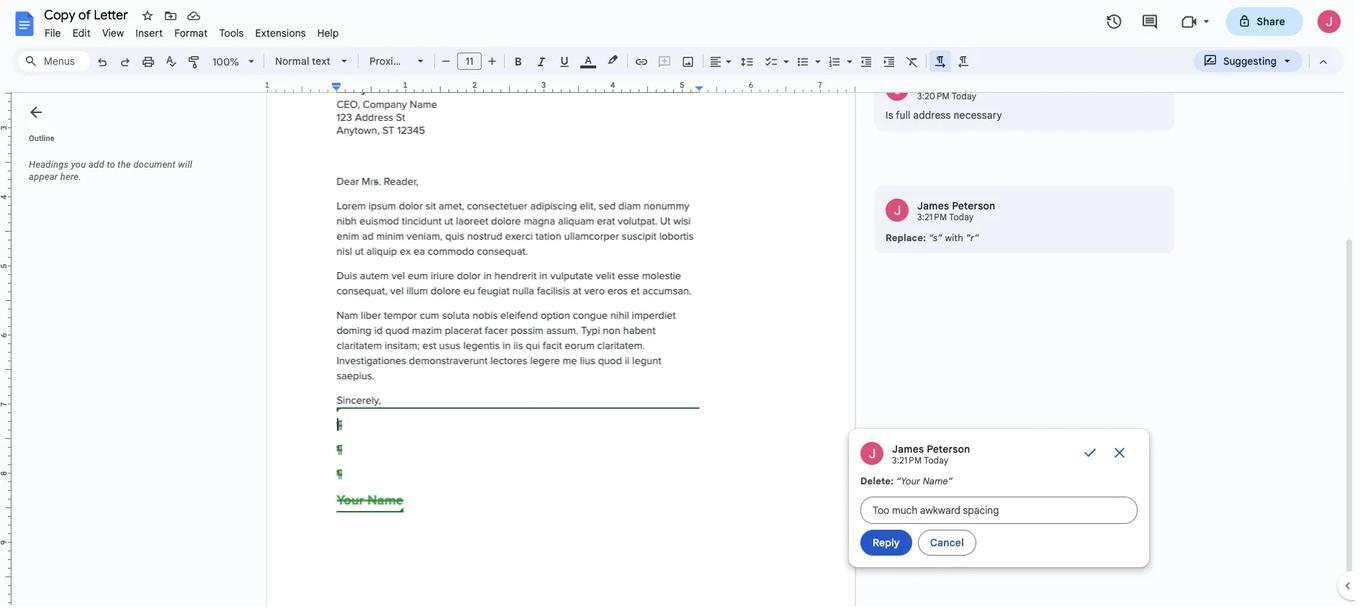 Task type: vqa. For each thing, say whether or not it's contained in the screenshot.
Table
no



Task type: describe. For each thing, give the bounding box(es) containing it.
numbered list menu image
[[843, 52, 853, 57]]

font list. proxima nova selected. option
[[369, 51, 435, 71]]

delete:
[[861, 475, 894, 487]]

left margin image
[[268, 81, 341, 92]]

document outline element
[[12, 93, 207, 606]]

awkward
[[920, 504, 961, 517]]

to
[[107, 159, 115, 170]]

appear
[[29, 171, 58, 182]]

is
[[886, 109, 894, 121]]

much
[[892, 504, 918, 517]]

extensions
[[255, 27, 306, 39]]

application containing share
[[0, 0, 1355, 606]]

text color image
[[580, 51, 596, 68]]

replace:
[[886, 232, 926, 243]]

headings
[[29, 159, 69, 170]]

more options... image
[[1141, 80, 1159, 97]]

james peterson image
[[861, 442, 884, 465]]

edit menu item
[[67, 24, 96, 41]]

peterson for with
[[952, 199, 996, 212]]

3:21 pm for "your name"
[[892, 455, 922, 466]]

Reply text field
[[861, 497, 1138, 524]]

share
[[1257, 15, 1285, 28]]

today for delete: "your name"
[[924, 455, 949, 466]]

Star checkbox
[[138, 6, 158, 26]]

tools
[[219, 27, 244, 39]]

the
[[118, 159, 131, 170]]

mode and view toolbar
[[1193, 47, 1335, 76]]

checklist menu image
[[780, 52, 789, 57]]

tools menu item
[[213, 24, 250, 41]]

too much awkward spacing
[[873, 504, 999, 517]]

reply button
[[861, 530, 912, 556]]

replace: "s" with "r"
[[886, 232, 979, 243]]

necessary
[[954, 109, 1002, 121]]

Zoom field
[[207, 51, 261, 73]]

too
[[873, 504, 890, 517]]

here.
[[60, 171, 81, 182]]

headings you add to the document will appear here.
[[29, 159, 192, 182]]

with
[[945, 232, 964, 243]]

suggesting
[[1224, 55, 1277, 67]]

outline
[[29, 134, 55, 143]]

"your
[[896, 475, 920, 487]]

spacing
[[963, 504, 999, 517]]

0 vertical spatial today
[[952, 91, 977, 102]]

insert image image
[[680, 51, 697, 71]]

name"
[[923, 475, 953, 487]]

Rename text field
[[39, 6, 136, 23]]

3:20 pm today
[[917, 91, 977, 102]]

line & paragraph spacing image
[[739, 51, 756, 71]]

extensions menu item
[[250, 24, 312, 41]]

delete: "your name"
[[861, 475, 953, 487]]

james for "s"
[[917, 199, 949, 212]]

menu bar inside menu bar banner
[[39, 19, 345, 42]]

view menu item
[[96, 24, 130, 41]]

edit
[[72, 27, 91, 39]]



Task type: locate. For each thing, give the bounding box(es) containing it.
file
[[45, 27, 61, 39]]

2 vertical spatial today
[[924, 455, 949, 466]]

Menus field
[[18, 51, 90, 71]]

format menu item
[[169, 24, 213, 41]]

james
[[917, 199, 949, 212], [892, 443, 924, 455]]

Font size text field
[[458, 53, 481, 70]]

today for with
[[949, 212, 974, 223]]

main toolbar
[[89, 0, 975, 559]]

today
[[952, 91, 977, 102], [949, 212, 974, 223], [924, 455, 949, 466]]

today up name"
[[924, 455, 949, 466]]

3:21 pm up delete: "your name"
[[892, 455, 922, 466]]

application
[[0, 0, 1355, 606]]

document
[[133, 159, 176, 170]]

1 vertical spatial 3:21 pm
[[892, 455, 922, 466]]

cancel
[[930, 537, 964, 549]]

3:21 pm
[[917, 212, 947, 223], [892, 455, 922, 466]]

Zoom text field
[[209, 52, 243, 72]]

"s"
[[929, 232, 943, 243]]

james peterson 3:21 pm today
[[917, 199, 996, 223], [892, 443, 970, 466]]

nova
[[410, 55, 435, 67]]

0 vertical spatial james peterson 3:21 pm today
[[917, 199, 996, 223]]

0 vertical spatial 3:21 pm
[[917, 212, 947, 223]]

insert
[[136, 27, 163, 39]]

peterson up "r"
[[952, 199, 996, 212]]

peterson
[[952, 199, 996, 212], [927, 443, 970, 455]]

james peterson 3:21 pm today for with
[[917, 199, 996, 223]]

highlight color image
[[605, 51, 621, 68]]

peterson up name"
[[927, 443, 970, 455]]

is full address necessary
[[886, 109, 1002, 121]]

james peterson image
[[886, 199, 909, 222]]

styles list. normal text selected. option
[[275, 51, 333, 71]]

james up "your
[[892, 443, 924, 455]]

"r"
[[966, 232, 979, 243]]

you
[[71, 159, 86, 170]]

insert menu item
[[130, 24, 169, 41]]

Font size field
[[457, 53, 488, 71]]

james up replace: "s" with "r"
[[917, 199, 949, 212]]

1 vertical spatial peterson
[[927, 443, 970, 455]]

3:20 pm
[[917, 91, 950, 102]]

format
[[174, 27, 208, 39]]

full
[[896, 109, 911, 121]]

1 vertical spatial james
[[892, 443, 924, 455]]

proxima
[[369, 55, 408, 67]]

james peterson 3:21 pm today for delete: "your name"
[[892, 443, 970, 466]]

add
[[89, 159, 104, 170]]

3:21 pm for "s"
[[917, 212, 947, 223]]

text
[[312, 55, 331, 67]]

cancel button
[[918, 530, 977, 556]]

1 vertical spatial james peterson 3:21 pm today
[[892, 443, 970, 466]]

will
[[178, 159, 192, 170]]

outline heading
[[12, 133, 207, 153]]

1
[[265, 80, 270, 90]]

james peterson 3:21 pm today up with
[[917, 199, 996, 223]]

suggesting button
[[1194, 50, 1303, 72]]

today up with
[[949, 212, 974, 223]]

james peterson 3:21 pm today up name"
[[892, 443, 970, 466]]

3:21 pm up replace: "s" with "r"
[[917, 212, 947, 223]]

right margin image
[[696, 81, 855, 92]]

0 vertical spatial james
[[917, 199, 949, 212]]

menu bar
[[39, 19, 345, 42]]

0 vertical spatial peterson
[[952, 199, 996, 212]]

james for "your name"
[[892, 443, 924, 455]]

help menu item
[[312, 24, 345, 41]]

proxima nova
[[369, 55, 435, 67]]

menu bar banner
[[0, 0, 1355, 606]]

menu bar containing file
[[39, 19, 345, 42]]

help
[[317, 27, 339, 39]]

view
[[102, 27, 124, 39]]

1 vertical spatial today
[[949, 212, 974, 223]]

reply
[[873, 537, 900, 549]]

peterson for delete: "your name"
[[927, 443, 970, 455]]

normal text
[[275, 55, 331, 67]]

share button
[[1226, 7, 1303, 36]]

address
[[913, 109, 951, 121]]

file menu item
[[39, 24, 67, 41]]

today up necessary
[[952, 91, 977, 102]]

normal
[[275, 55, 309, 67]]



